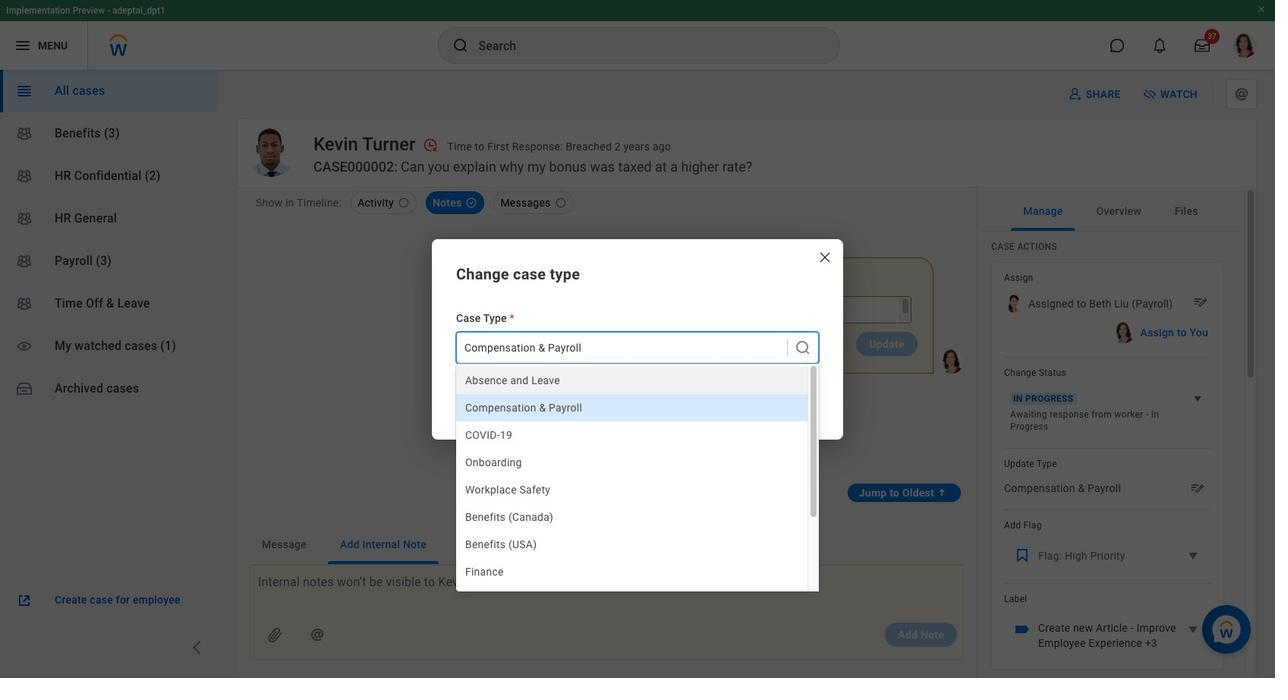 Task type: vqa. For each thing, say whether or not it's contained in the screenshot.
Assign related to Assign to You
yes



Task type: locate. For each thing, give the bounding box(es) containing it.
case000002
[[314, 159, 394, 175]]

0 vertical spatial hr
[[55, 169, 71, 183]]

to right the "jump"
[[890, 487, 900, 499]]

contact card matrix manager image for payroll (3)
[[15, 252, 33, 270]]

2 vertical spatial change
[[496, 389, 538, 404]]

contact card matrix manager image for benefits (3)
[[15, 125, 33, 143]]

tab list inside main content
[[250, 525, 964, 565]]

0 horizontal spatial create
[[55, 594, 87, 606]]

0 horizontal spatial update
[[870, 338, 905, 350]]

0 vertical spatial update
[[870, 338, 905, 350]]

1 vertical spatial contact card matrix manager image
[[15, 295, 33, 313]]

radio mobile image
[[398, 197, 410, 209]]

ago
[[653, 140, 671, 153]]

confidential
[[74, 169, 142, 183]]

assign inside button
[[1141, 327, 1175, 339]]

1 vertical spatial assign
[[1141, 327, 1175, 339]]

at
[[655, 159, 667, 175]]

compensation up 19
[[466, 401, 537, 413]]

2 vertical spatial add
[[899, 629, 918, 641]]

0 vertical spatial contact card matrix manager image
[[15, 167, 33, 185]]

assign
[[1005, 273, 1034, 283], [1141, 327, 1175, 339]]

cancel button
[[642, 379, 819, 415]]

1 vertical spatial cases
[[125, 339, 157, 353]]

1 hr from the top
[[55, 169, 71, 183]]

2 vertical spatial compensation & payroll
[[1005, 482, 1122, 494]]

cases down my watched cases (1)
[[107, 381, 139, 396]]

kevin turner
[[314, 133, 416, 155]]

update for update type
[[1005, 459, 1035, 469]]

& inside button
[[1079, 482, 1085, 494]]

years
[[624, 140, 650, 153]]

to inside case header element
[[475, 140, 485, 153]]

type down awaiting
[[1037, 459, 1058, 469]]

change case type for change case type dialog
[[456, 265, 580, 283]]

to left beth
[[1077, 298, 1087, 310]]

1 vertical spatial hr
[[55, 211, 71, 226]]

0 horizontal spatial assign
[[1005, 273, 1034, 283]]

benefits for benefits (canada)
[[466, 511, 506, 523]]

worker
[[1115, 409, 1144, 420]]

watch
[[1161, 88, 1198, 100]]

0 vertical spatial case
[[992, 241, 1015, 252]]

0 vertical spatial compensation & payroll
[[465, 341, 582, 353]]

hr left "confidential"
[[55, 169, 71, 183]]

workplace
[[466, 483, 517, 495]]

in up awaiting
[[1014, 393, 1023, 404]]

add inside tab list
[[340, 538, 360, 550]]

list containing assigned to beth liu (payroll)
[[1002, 272, 1212, 660]]

- right 'preview'
[[107, 5, 110, 16]]

case inside dialog
[[456, 312, 481, 324]]

create up the employee
[[1039, 622, 1071, 634]]

show in timeline:
[[256, 197, 342, 209]]

oldest
[[903, 487, 935, 499]]

case000002 : can you explain why my bonus was taxed at a higher rate?
[[314, 159, 753, 175]]

1 vertical spatial at tag mention image
[[308, 626, 327, 644]]

0 vertical spatial type
[[550, 265, 580, 283]]

1 vertical spatial -
[[1146, 409, 1149, 420]]

0 horizontal spatial leave
[[117, 296, 150, 311]]

0 vertical spatial benefits
[[55, 126, 101, 140]]

contact card matrix manager image up 'visible' image
[[15, 295, 33, 313]]

time off & leave link
[[0, 282, 219, 325]]

0 horizontal spatial note
[[403, 538, 427, 550]]

1 horizontal spatial time
[[448, 140, 472, 153]]

compensation & payroll button
[[1002, 476, 1209, 500]]

1 vertical spatial type
[[571, 389, 595, 404]]

1 horizontal spatial in
[[1152, 409, 1160, 420]]

1 vertical spatial text edit image
[[1191, 481, 1206, 496]]

0 vertical spatial text edit image
[[1194, 295, 1209, 310]]

jump to oldest
[[859, 487, 935, 499]]

note inside tab panel
[[921, 629, 945, 641]]

2 vertical spatial case
[[90, 594, 113, 606]]

- inside the implementation preview -   adeptai_dpt1 banner
[[107, 5, 110, 16]]

time for time off & leave
[[55, 296, 83, 311]]

1 horizontal spatial at tag mention image
[[1233, 85, 1251, 103]]

2 horizontal spatial add
[[1005, 520, 1022, 531]]

payroll down from
[[1088, 482, 1122, 494]]

case up case type text box
[[456, 312, 481, 324]]

(3) down 'hr general' link
[[96, 254, 112, 268]]

at tag mention image
[[1233, 85, 1251, 103], [308, 626, 327, 644]]

benefits
[[55, 126, 101, 140], [466, 511, 506, 523], [466, 538, 506, 550]]

update
[[870, 338, 905, 350], [1005, 459, 1035, 469]]

0 vertical spatial change case type
[[456, 265, 580, 283]]

in right worker
[[1152, 409, 1160, 420]]

1 horizontal spatial search image
[[794, 338, 813, 357]]

time for time to first response: breached 2 years ago
[[448, 140, 472, 153]]

messages
[[501, 197, 551, 209]]

1 vertical spatial compensation & payroll
[[466, 401, 583, 413]]

progress up the response
[[1026, 393, 1074, 404]]

create
[[55, 594, 87, 606], [1039, 622, 1071, 634]]

compensation & payroll up and
[[465, 341, 582, 353]]

contact card matrix manager image inside 'hr general' link
[[15, 210, 33, 228]]

update right changes at the right of page
[[870, 338, 905, 350]]

Internal notes won't be visible to Kevin Turner text field
[[258, 573, 963, 610]]

2 vertical spatial benefits
[[466, 538, 506, 550]]

change case type up case type
[[456, 265, 580, 283]]

0 vertical spatial (3)
[[104, 126, 120, 140]]

payroll up change case type button
[[548, 341, 582, 353]]

update inside button
[[870, 338, 905, 350]]

1 vertical spatial contact card matrix manager image
[[15, 210, 33, 228]]

change inside list
[[1005, 368, 1037, 378]]

to for assigned
[[1077, 298, 1087, 310]]

contact card matrix manager image
[[15, 167, 33, 185], [15, 210, 33, 228], [15, 252, 33, 270]]

1 contact card matrix manager image from the top
[[15, 167, 33, 185]]

case down messages
[[513, 265, 546, 283]]

contact card matrix manager image inside hr confidential (2) link
[[15, 167, 33, 185]]

1 vertical spatial change
[[1005, 368, 1037, 378]]

update down awaiting
[[1005, 459, 1035, 469]]

2 contact card matrix manager image from the top
[[15, 295, 33, 313]]

ext link image
[[15, 592, 33, 610]]

0 vertical spatial at tag mention image
[[1233, 85, 1251, 103]]

invisible image
[[1143, 87, 1158, 102]]

progress down awaiting
[[1011, 421, 1049, 432]]

cases inside all cases link
[[72, 84, 105, 98]]

0 horizontal spatial case
[[456, 312, 481, 324]]

change case type inside button
[[496, 389, 595, 404]]

change up case type
[[456, 265, 509, 283]]

1 horizontal spatial list
[[342, 191, 574, 218]]

1 vertical spatial change case type
[[496, 389, 595, 404]]

awaiting
[[1011, 409, 1048, 420]]

contact card matrix manager image down grid view image
[[15, 125, 33, 143]]

list
[[0, 70, 219, 410], [342, 191, 574, 218], [1002, 272, 1212, 660]]

Messages button
[[494, 191, 574, 214]]

case inside button
[[541, 389, 567, 404]]

(3)
[[104, 126, 120, 140], [96, 254, 112, 268]]

my watched cases (1)
[[55, 339, 176, 353]]

main content
[[238, 188, 977, 678]]

timeline:
[[297, 197, 342, 209]]

1 contact card matrix manager image from the top
[[15, 125, 33, 143]]

benefits up finance
[[466, 538, 506, 550]]

2 horizontal spatial -
[[1146, 409, 1149, 420]]

1 horizontal spatial assign
[[1141, 327, 1175, 339]]

assign for assign to you
[[1141, 327, 1175, 339]]

tab list
[[980, 191, 1242, 232], [250, 525, 964, 565]]

2 horizontal spatial list
[[1002, 272, 1212, 660]]

share
[[1086, 88, 1121, 100]]

activity
[[358, 197, 394, 209]]

2 vertical spatial cases
[[107, 381, 139, 396]]

type inside list
[[1037, 459, 1058, 469]]

0 vertical spatial note
[[403, 538, 427, 550]]

1 vertical spatial caret down image
[[1185, 620, 1203, 639]]

implementation preview -   adeptai_dpt1 banner
[[0, 0, 1276, 70]]

time left off
[[55, 296, 83, 311]]

assign down case actions
[[1005, 273, 1034, 283]]

inbox large image
[[1195, 38, 1210, 53]]

2 contact card matrix manager image from the top
[[15, 210, 33, 228]]

1 vertical spatial create
[[1039, 622, 1071, 634]]

1 vertical spatial time
[[55, 296, 83, 311]]

cases inside "my watched cases (1)" link
[[125, 339, 157, 353]]

compensation down case type
[[465, 341, 536, 353]]

payroll (3)
[[55, 254, 112, 268]]

0 horizontal spatial time
[[55, 296, 83, 311]]

1 vertical spatial tab list
[[250, 525, 964, 565]]

was
[[590, 159, 615, 175]]

first
[[488, 140, 510, 153]]

benefits inside 'benefits (3)' link
[[55, 126, 101, 140]]

1 vertical spatial type
[[1037, 459, 1058, 469]]

clock x image
[[423, 137, 438, 153]]

contact card matrix manager image
[[15, 125, 33, 143], [15, 295, 33, 313]]

preview
[[73, 5, 105, 16]]

sort up image
[[935, 485, 950, 500]]

0 vertical spatial create
[[55, 594, 87, 606]]

create inside create new article - improve employee experience +3
[[1039, 622, 1071, 634]]

to left you
[[1178, 327, 1187, 339]]

add for add flag
[[1005, 520, 1022, 531]]

1 horizontal spatial case
[[992, 241, 1015, 252]]

all
[[55, 84, 69, 98]]

type for change case type dialog
[[550, 265, 580, 283]]

article
[[1097, 622, 1128, 634]]

2 vertical spatial compensation
[[1005, 482, 1076, 494]]

1 horizontal spatial note
[[921, 629, 945, 641]]

0 vertical spatial change
[[456, 265, 509, 283]]

implementation
[[6, 5, 70, 16]]

0 vertical spatial type
[[484, 312, 507, 324]]

payroll inside compensation & payroll button
[[1088, 482, 1122, 494]]

time up 'explain'
[[448, 140, 472, 153]]

1 horizontal spatial type
[[1037, 459, 1058, 469]]

leave right and
[[532, 374, 560, 386]]

0 vertical spatial contact card matrix manager image
[[15, 125, 33, 143]]

jump to oldest button
[[848, 484, 961, 502]]

improve
[[1137, 622, 1177, 634]]

add inside list
[[1005, 520, 1022, 531]]

type up absence
[[484, 312, 507, 324]]

to left first in the left of the page
[[475, 140, 485, 153]]

tab list for add internal note tab panel
[[250, 525, 964, 565]]

list for case actions
[[1002, 272, 1212, 660]]

(3) down all cases link
[[104, 126, 120, 140]]

1 vertical spatial update
[[1005, 459, 1035, 469]]

0 vertical spatial leave
[[117, 296, 150, 311]]

text edit image inside assigned to beth liu (payroll) button
[[1194, 295, 1209, 310]]

1 vertical spatial (3)
[[96, 254, 112, 268]]

compensation & payroll
[[465, 341, 582, 353], [466, 401, 583, 413], [1005, 482, 1122, 494]]

add for add note
[[899, 629, 918, 641]]

at tag mention image down profile logan mcneil element
[[1233, 85, 1251, 103]]

0 vertical spatial add
[[1005, 520, 1022, 531]]

inbox image
[[15, 380, 33, 398]]

1 horizontal spatial leave
[[532, 374, 560, 386]]

text edit image
[[1194, 295, 1209, 310], [1191, 481, 1206, 496]]

1 vertical spatial note
[[921, 629, 945, 641]]

0 horizontal spatial -
[[107, 5, 110, 16]]

time inside list
[[55, 296, 83, 311]]

case for change case type button
[[541, 389, 567, 404]]

contact card matrix manager image for time off & leave
[[15, 295, 33, 313]]

close environment banner image
[[1258, 5, 1267, 14]]

2 vertical spatial contact card matrix manager image
[[15, 252, 33, 270]]

contact card matrix manager image inside 'benefits (3)' link
[[15, 125, 33, 143]]

change inside button
[[496, 389, 538, 404]]

0 vertical spatial search image
[[451, 36, 470, 55]]

leave right off
[[117, 296, 150, 311]]

1 vertical spatial case
[[541, 389, 567, 404]]

cases inside the archived cases link
[[107, 381, 139, 396]]

0 horizontal spatial type
[[484, 312, 507, 324]]

0 vertical spatial assign
[[1005, 273, 1034, 283]]

0 vertical spatial tab list
[[980, 191, 1242, 232]]

type inside button
[[571, 389, 595, 404]]

case down absence and leave
[[541, 389, 567, 404]]

benefits down workplace
[[466, 511, 506, 523]]

compensation & payroll down and
[[466, 401, 583, 413]]

0 horizontal spatial tab list
[[250, 525, 964, 565]]

assign down (payroll)
[[1141, 327, 1175, 339]]

0 vertical spatial -
[[107, 5, 110, 16]]

0 horizontal spatial search image
[[451, 36, 470, 55]]

progress
[[1026, 393, 1074, 404], [1011, 421, 1049, 432]]

hr general link
[[0, 197, 219, 240]]

update for update
[[870, 338, 905, 350]]

benefits down all cases
[[55, 126, 101, 140]]

payroll (3) link
[[0, 240, 219, 282]]

1 vertical spatial benefits
[[466, 511, 506, 523]]

list containing all cases
[[0, 70, 219, 410]]

change case type down and
[[496, 389, 595, 404]]

0 vertical spatial progress
[[1026, 393, 1074, 404]]

3 contact card matrix manager image from the top
[[15, 252, 33, 270]]

at tag mention image right upload clip icon
[[308, 626, 327, 644]]

1 horizontal spatial -
[[1131, 622, 1134, 634]]

0 vertical spatial time
[[448, 140, 472, 153]]

0 horizontal spatial add
[[340, 538, 360, 550]]

time inside case header element
[[448, 140, 472, 153]]

cases for archived cases
[[107, 381, 139, 396]]

case actions element
[[992, 241, 1225, 670]]

create inside create case for employee link
[[55, 594, 87, 606]]

a
[[671, 159, 678, 175]]

2
[[615, 140, 621, 153]]

payroll inside change case type dialog
[[548, 341, 582, 353]]

create case for employee link
[[15, 592, 204, 610]]

case header element
[[237, 118, 1258, 188]]

1 horizontal spatial add
[[899, 629, 918, 641]]

change down and
[[496, 389, 538, 404]]

1 vertical spatial add
[[340, 538, 360, 550]]

archived cases link
[[0, 368, 219, 410]]

compensation inside change case type dialog
[[465, 341, 536, 353]]

1 horizontal spatial create
[[1039, 622, 1071, 634]]

tab list containing manage
[[980, 191, 1242, 232]]

search image
[[451, 36, 470, 55], [794, 338, 813, 357]]

notes
[[433, 197, 462, 209]]

beth
[[1090, 298, 1112, 310]]

(2)
[[145, 169, 161, 183]]

type
[[484, 312, 507, 324], [1037, 459, 1058, 469]]

create right ext link image
[[55, 594, 87, 606]]

2 vertical spatial -
[[1131, 622, 1134, 634]]

caret down image
[[1191, 391, 1206, 406], [1185, 620, 1203, 639]]

leave
[[117, 296, 150, 311], [532, 374, 560, 386]]

benefits for benefits (usa)
[[466, 538, 506, 550]]

to for assign
[[1178, 327, 1187, 339]]

compensation & payroll inside compensation & payroll button
[[1005, 482, 1122, 494]]

rate?
[[723, 159, 753, 175]]

contact card matrix manager image inside payroll (3) link
[[15, 252, 33, 270]]

to
[[475, 140, 485, 153], [1077, 298, 1087, 310], [1178, 327, 1187, 339], [890, 487, 900, 499]]

hr confidential (2)
[[55, 169, 161, 183]]

compensation & payroll down update type
[[1005, 482, 1122, 494]]

my
[[528, 159, 546, 175]]

0 vertical spatial in
[[1014, 393, 1023, 404]]

list containing activity
[[342, 191, 574, 218]]

case type
[[456, 312, 507, 324]]

cases for all cases
[[72, 84, 105, 98]]

cases right all
[[72, 84, 105, 98]]

adeptai_dpt1
[[112, 5, 165, 16]]

you
[[1190, 327, 1209, 339]]

1 vertical spatial compensation
[[466, 401, 537, 413]]

caret down image right improve
[[1185, 620, 1203, 639]]

0 horizontal spatial in
[[1014, 393, 1023, 404]]

0 horizontal spatial list
[[0, 70, 219, 410]]

& inside change case type dialog
[[539, 341, 546, 353]]

message button
[[250, 525, 319, 564]]

1 vertical spatial leave
[[532, 374, 560, 386]]

benefits (usa)
[[466, 538, 537, 550]]

add
[[1005, 520, 1022, 531], [340, 538, 360, 550], [899, 629, 918, 641]]

0 vertical spatial compensation
[[465, 341, 536, 353]]

implementation preview -   adeptai_dpt1
[[6, 5, 165, 16]]

profile logan mcneil element
[[1224, 29, 1267, 62]]

leave inside list
[[117, 296, 150, 311]]

19
[[500, 429, 513, 441]]

cases left the (1)
[[125, 339, 157, 353]]

- right article
[[1131, 622, 1134, 634]]

type inside dialog
[[484, 312, 507, 324]]

1 horizontal spatial update
[[1005, 459, 1035, 469]]

contact card matrix manager image inside time off & leave link
[[15, 295, 33, 313]]

in
[[286, 197, 294, 209]]

text edit image inside compensation & payroll button
[[1191, 481, 1206, 496]]

employee
[[1039, 637, 1086, 649]]

case for create case for employee link
[[90, 594, 113, 606]]

list inside case actions element
[[1002, 272, 1212, 660]]

caret down image down you
[[1191, 391, 1206, 406]]

hr
[[55, 169, 71, 183], [55, 211, 71, 226]]

- right worker
[[1146, 409, 1149, 420]]

1 vertical spatial case
[[456, 312, 481, 324]]

onboarding
[[466, 456, 522, 468]]

1 horizontal spatial tab list
[[980, 191, 1242, 232]]

tab list containing message
[[250, 525, 964, 565]]

1 vertical spatial progress
[[1011, 421, 1049, 432]]

payroll down "hr general"
[[55, 254, 93, 268]]

add internal note tab panel
[[250, 565, 964, 678]]

assigned to beth liu (payroll) button
[[1002, 290, 1212, 317]]

case left for
[[90, 594, 113, 606]]

Notes button
[[426, 191, 485, 214]]

update inside list
[[1005, 459, 1035, 469]]

add inside tab panel
[[899, 629, 918, 641]]

case for change case type dialog
[[513, 265, 546, 283]]

2 hr from the top
[[55, 211, 71, 226]]

higher
[[681, 159, 719, 175]]

0 vertical spatial cases
[[72, 84, 105, 98]]

case left actions
[[992, 241, 1015, 252]]

0 vertical spatial case
[[513, 265, 546, 283]]

compensation down update type
[[1005, 482, 1076, 494]]

change left status
[[1005, 368, 1037, 378]]

hr left the general
[[55, 211, 71, 226]]

assign to you
[[1141, 327, 1209, 339]]

compensation & payroll inside change case type dialog
[[465, 341, 582, 353]]

update button
[[857, 332, 918, 356]]

main content containing show in timeline:
[[238, 188, 977, 678]]

change
[[456, 265, 509, 283], [1005, 368, 1037, 378], [496, 389, 538, 404]]

experience
[[1089, 637, 1143, 649]]



Task type: describe. For each thing, give the bounding box(es) containing it.
to for time
[[475, 140, 485, 153]]

radio mobile image
[[555, 197, 567, 209]]

discard changes button
[[740, 332, 849, 356]]

add note
[[899, 629, 945, 641]]

caret down image inside the create new article - improve employee experience +3 button
[[1185, 620, 1203, 639]]

message
[[262, 538, 307, 550]]

hr general
[[55, 211, 117, 226]]

contact card matrix manager image for hr confidential (2)
[[15, 167, 33, 185]]

show
[[256, 197, 283, 209]]

user plus image
[[1068, 87, 1083, 102]]

0 vertical spatial caret down image
[[1191, 391, 1206, 406]]

absence
[[466, 374, 508, 386]]

check circle image
[[466, 197, 478, 209]]

- inside the in progress awaiting response from worker - in progress
[[1146, 409, 1149, 420]]

time off & leave
[[55, 296, 150, 311]]

1 vertical spatial search image
[[794, 338, 813, 357]]

create for create new article - improve employee experience +3
[[1039, 622, 1071, 634]]

kevin
[[314, 133, 358, 155]]

type for case type
[[484, 312, 507, 324]]

tab list for case actions element
[[980, 191, 1242, 232]]

status
[[1039, 368, 1067, 378]]

grid view image
[[15, 82, 33, 100]]

benefits (3) link
[[0, 112, 219, 155]]

change case type for change case type button
[[496, 389, 595, 404]]

search image inside the implementation preview -   adeptai_dpt1 banner
[[451, 36, 470, 55]]

benefits for benefits (3)
[[55, 126, 101, 140]]

case actions
[[992, 241, 1058, 252]]

and
[[511, 374, 529, 386]]

files button
[[1163, 191, 1211, 231]]

covid-
[[466, 429, 500, 441]]

absence and leave
[[466, 374, 560, 386]]

general
[[74, 211, 117, 226]]

benefits (3)
[[55, 126, 120, 140]]

tag image
[[1014, 620, 1032, 639]]

label
[[1005, 594, 1028, 604]]

contact card matrix manager image for hr general
[[15, 210, 33, 228]]

turner
[[362, 133, 416, 155]]

explain
[[453, 159, 497, 175]]

safety
[[520, 483, 551, 495]]

create new article - improve employee experience +3
[[1039, 622, 1177, 649]]

to for jump
[[890, 487, 900, 499]]

:
[[394, 159, 398, 175]]

finance
[[466, 565, 504, 578]]

x image
[[818, 249, 833, 265]]

(3) for benefits (3)
[[104, 126, 120, 140]]

change status
[[1005, 368, 1067, 378]]

change for change case type dialog
[[456, 265, 509, 283]]

0 horizontal spatial at tag mention image
[[308, 626, 327, 644]]

change case type dialog
[[432, 239, 844, 439]]

case for case type
[[456, 312, 481, 324]]

payroll down absence and leave
[[549, 401, 583, 413]]

response
[[1050, 409, 1090, 420]]

list for show in timeline:
[[342, 191, 574, 218]]

my watched cases (1) link
[[0, 325, 219, 368]]

bonus
[[549, 159, 587, 175]]

compensation inside button
[[1005, 482, 1076, 494]]

1 vertical spatial in
[[1152, 409, 1160, 420]]

jump
[[859, 487, 887, 499]]

why
[[500, 159, 524, 175]]

all cases link
[[0, 70, 219, 112]]

benefits (canada)
[[466, 511, 554, 523]]

Case Type text field
[[465, 340, 468, 355]]

covid-19
[[466, 429, 513, 441]]

add internal note
[[340, 538, 427, 550]]

response:
[[512, 140, 563, 153]]

manage
[[1024, 205, 1063, 217]]

for
[[116, 594, 130, 606]]

share button
[[1062, 82, 1131, 106]]

text edit image for assigned to beth liu (payroll)
[[1194, 295, 1209, 310]]

employee
[[133, 594, 180, 606]]

you
[[428, 159, 450, 175]]

breached
[[566, 140, 612, 153]]

text edit image for compensation & payroll
[[1191, 481, 1206, 496]]

Activity button
[[351, 191, 417, 214]]

assign to you button
[[1002, 317, 1212, 348]]

payroll inside payroll (3) link
[[55, 254, 93, 268]]

from
[[1092, 409, 1112, 420]]

case for case actions
[[992, 241, 1015, 252]]

- inside create new article - improve employee experience +3
[[1131, 622, 1134, 634]]

upload clip image
[[266, 626, 284, 644]]

hr for hr confidential (2)
[[55, 169, 71, 183]]

internal
[[363, 538, 400, 550]]

overview
[[1097, 205, 1142, 217]]

add note button
[[886, 623, 958, 647]]

add internal note button
[[328, 525, 439, 564]]

new
[[1074, 622, 1094, 634]]

assign for assign
[[1005, 273, 1034, 283]]

update type
[[1005, 459, 1058, 469]]

visible image
[[15, 337, 33, 355]]

(3) for payroll (3)
[[96, 254, 112, 268]]

manage button
[[1012, 191, 1076, 231]]

hr for hr general
[[55, 211, 71, 226]]

workplace safety
[[466, 483, 551, 495]]

Internal notes won't be visible to Kevin Turner text field
[[649, 296, 912, 323]]

change for change case type button
[[496, 389, 538, 404]]

all cases
[[55, 84, 105, 98]]

in progress awaiting response from worker - in progress
[[1011, 393, 1160, 432]]

+3
[[1146, 637, 1158, 649]]

type for update type
[[1037, 459, 1058, 469]]

assigned
[[1029, 298, 1074, 310]]

(canada)
[[509, 511, 554, 523]]

liu
[[1115, 298, 1130, 310]]

notifications large image
[[1153, 38, 1168, 53]]

changes
[[793, 338, 836, 350]]

create for create case for employee
[[55, 594, 87, 606]]

archived cases
[[55, 381, 139, 396]]

discard
[[753, 338, 790, 350]]

cancel
[[711, 389, 750, 404]]

type for change case type button
[[571, 389, 595, 404]]

create new article - improve employee experience +3 button
[[1005, 611, 1212, 660]]

add flag
[[1005, 520, 1042, 531]]

create case for employee
[[55, 594, 180, 606]]

chevron right image
[[188, 639, 207, 657]]

add for add internal note
[[340, 538, 360, 550]]

change case type button
[[456, 379, 634, 415]]

flag
[[1024, 520, 1042, 531]]

(usa)
[[509, 538, 537, 550]]

(1)
[[160, 339, 176, 353]]

watched
[[75, 339, 122, 353]]



